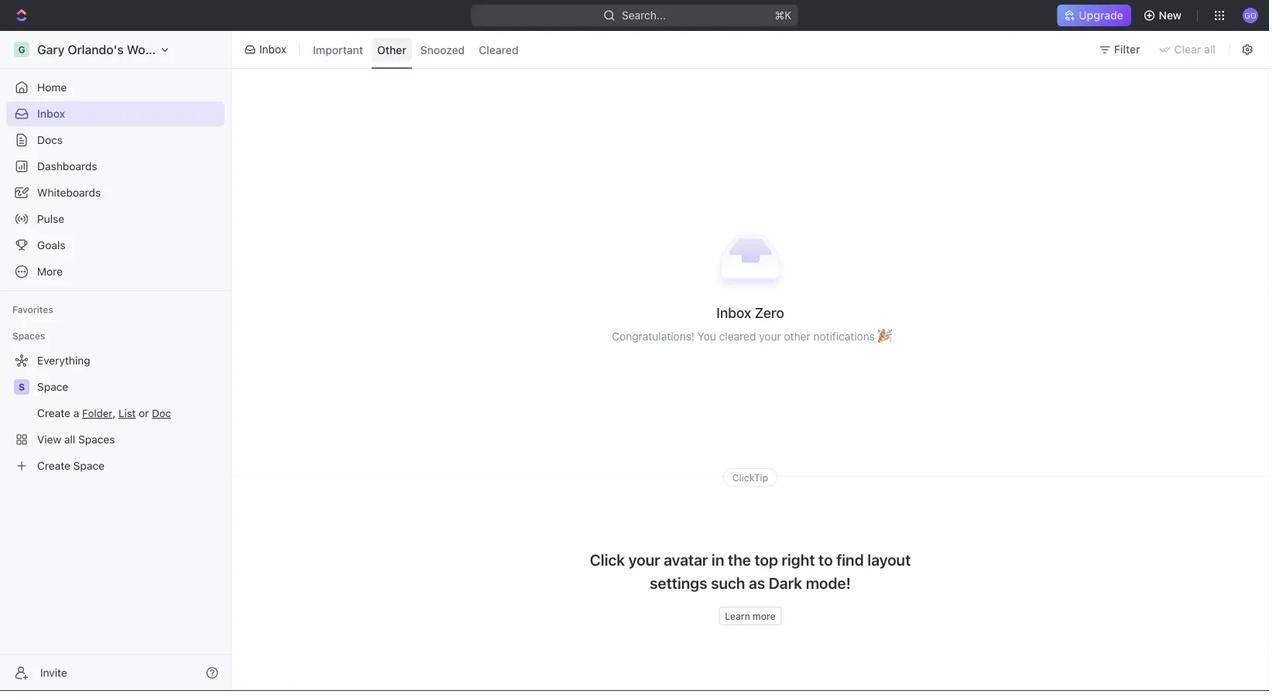 Task type: vqa. For each thing, say whether or not it's contained in the screenshot.
'Comments'
no



Task type: describe. For each thing, give the bounding box(es) containing it.
home link
[[6, 75, 225, 100]]

0 horizontal spatial spaces
[[12, 331, 45, 341]]

snoozed button
[[415, 37, 470, 62]]

pulse
[[37, 213, 64, 225]]

space, , element
[[14, 379, 29, 395]]

create space link
[[6, 454, 221, 479]]

g
[[18, 44, 25, 55]]

docs link
[[6, 128, 225, 153]]

learn
[[725, 611, 750, 622]]

important button
[[307, 37, 369, 62]]

find
[[836, 551, 864, 569]]

click your avatar in the top right to find layout settings such as dark mode!
[[590, 551, 911, 592]]

you
[[698, 330, 716, 343]]

new button
[[1137, 3, 1191, 28]]

everything link
[[6, 348, 221, 373]]

folder button
[[82, 407, 112, 420]]

clear
[[1174, 43, 1201, 56]]

such
[[711, 574, 745, 592]]

space inside "space" link
[[37, 381, 68, 393]]

create a folder , list or doc
[[37, 407, 171, 420]]

inbox link
[[6, 101, 225, 126]]

more
[[37, 265, 63, 278]]

learn more link
[[719, 607, 782, 626]]

filter
[[1114, 43, 1140, 56]]

the
[[728, 551, 751, 569]]

your inside click your avatar in the top right to find layout settings such as dark mode!
[[629, 551, 660, 569]]

other
[[377, 43, 406, 56]]

doc
[[152, 407, 171, 420]]

workspace
[[127, 42, 191, 57]]

⌘k
[[775, 9, 792, 22]]

clear all button
[[1153, 37, 1225, 62]]

gary orlando's workspace, , element
[[14, 42, 29, 57]]

whiteboards
[[37, 186, 101, 199]]

go
[[1245, 11, 1257, 20]]

view
[[37, 433, 61, 446]]

congratulations!
[[612, 330, 695, 343]]

important
[[313, 43, 363, 56]]

tree inside sidebar navigation
[[6, 348, 225, 479]]

new
[[1159, 9, 1182, 22]]

dashboards
[[37, 160, 97, 173]]

more
[[753, 611, 776, 622]]

list button
[[119, 407, 136, 420]]

goals link
[[6, 233, 225, 258]]

folder
[[82, 407, 112, 420]]

favorites
[[12, 304, 53, 315]]

everything
[[37, 354, 90, 367]]

upgrade link
[[1057, 5, 1131, 26]]

snoozed
[[420, 43, 465, 56]]

top
[[755, 551, 778, 569]]

go button
[[1238, 3, 1263, 28]]

tab list containing important
[[304, 28, 527, 71]]

create space
[[37, 460, 105, 472]]

settings
[[650, 574, 707, 592]]

list
[[119, 407, 136, 420]]

1 horizontal spatial inbox
[[259, 43, 287, 56]]

goals
[[37, 239, 65, 252]]



Task type: locate. For each thing, give the bounding box(es) containing it.
upgrade
[[1079, 9, 1123, 22]]

1 vertical spatial spaces
[[78, 433, 115, 446]]

0 vertical spatial inbox
[[259, 43, 287, 56]]

2 vertical spatial inbox
[[716, 304, 751, 321]]

cleared
[[479, 43, 519, 56]]

notifications
[[813, 330, 875, 343]]

learn more
[[725, 611, 776, 622]]

gary
[[37, 42, 65, 57]]

docs
[[37, 134, 63, 146]]

other
[[784, 330, 810, 343]]

tree containing everything
[[6, 348, 225, 479]]

orlando's
[[68, 42, 124, 57]]

0 horizontal spatial your
[[629, 551, 660, 569]]

space down view all spaces
[[73, 460, 105, 472]]

,
[[112, 407, 116, 420]]

inbox zero
[[716, 304, 784, 321]]

as
[[749, 574, 765, 592]]

space
[[37, 381, 68, 393], [73, 460, 105, 472]]

home
[[37, 81, 67, 94]]

space inside the create space link
[[73, 460, 105, 472]]

doc button
[[152, 407, 171, 420]]

0 horizontal spatial space
[[37, 381, 68, 393]]

all for clear
[[1204, 43, 1216, 56]]

tab list
[[304, 28, 527, 71]]

1 horizontal spatial space
[[73, 460, 105, 472]]

gary orlando's workspace
[[37, 42, 191, 57]]

mode!
[[806, 574, 851, 592]]

🎉
[[878, 330, 889, 343]]

1 create from the top
[[37, 407, 70, 420]]

your down zero at the right of page
[[759, 330, 781, 343]]

all right 'view'
[[64, 433, 75, 446]]

right
[[782, 551, 815, 569]]

whiteboards link
[[6, 180, 225, 205]]

create down 'view'
[[37, 460, 70, 472]]

a
[[73, 407, 79, 420]]

cleared
[[719, 330, 756, 343]]

dark
[[769, 574, 802, 592]]

s
[[19, 382, 25, 393]]

inbox
[[259, 43, 287, 56], [37, 107, 65, 120], [716, 304, 751, 321]]

pulse link
[[6, 207, 225, 232]]

inbox up cleared
[[716, 304, 751, 321]]

zero
[[755, 304, 784, 321]]

create left a
[[37, 407, 70, 420]]

clicktip
[[732, 472, 768, 483]]

1 horizontal spatial your
[[759, 330, 781, 343]]

inbox left 'important' in the top of the page
[[259, 43, 287, 56]]

all right clear
[[1204, 43, 1216, 56]]

0 vertical spatial space
[[37, 381, 68, 393]]

spaces
[[12, 331, 45, 341], [78, 433, 115, 446]]

spaces down folder button
[[78, 433, 115, 446]]

inbox down home
[[37, 107, 65, 120]]

invite
[[40, 667, 67, 679]]

clear all
[[1174, 43, 1216, 56]]

layout
[[867, 551, 911, 569]]

0 horizontal spatial all
[[64, 433, 75, 446]]

create for create a folder , list or doc
[[37, 407, 70, 420]]

1 vertical spatial space
[[73, 460, 105, 472]]

all inside button
[[1204, 43, 1216, 56]]

1 vertical spatial all
[[64, 433, 75, 446]]

or
[[139, 407, 149, 420]]

1 vertical spatial your
[[629, 551, 660, 569]]

1 vertical spatial inbox
[[37, 107, 65, 120]]

2 horizontal spatial inbox
[[716, 304, 751, 321]]

create
[[37, 407, 70, 420], [37, 460, 70, 472]]

1 vertical spatial create
[[37, 460, 70, 472]]

in
[[712, 551, 724, 569]]

cleared button
[[473, 37, 524, 62]]

other button
[[372, 37, 412, 62]]

your
[[759, 330, 781, 343], [629, 551, 660, 569]]

0 vertical spatial create
[[37, 407, 70, 420]]

your right click
[[629, 551, 660, 569]]

all for view
[[64, 433, 75, 446]]

more button
[[6, 259, 225, 284]]

inbox inside sidebar navigation
[[37, 107, 65, 120]]

spaces inside tree
[[78, 433, 115, 446]]

spaces down the favorites
[[12, 331, 45, 341]]

dashboards link
[[6, 154, 225, 179]]

filter button
[[1092, 37, 1149, 62]]

0 vertical spatial all
[[1204, 43, 1216, 56]]

click
[[590, 551, 625, 569]]

1 horizontal spatial all
[[1204, 43, 1216, 56]]

0 vertical spatial your
[[759, 330, 781, 343]]

1 horizontal spatial spaces
[[78, 433, 115, 446]]

2 create from the top
[[37, 460, 70, 472]]

to
[[819, 551, 833, 569]]

congratulations! you cleared your other notifications 🎉
[[612, 330, 889, 343]]

search...
[[622, 9, 666, 22]]

avatar
[[664, 551, 708, 569]]

0 vertical spatial spaces
[[12, 331, 45, 341]]

create for create space
[[37, 460, 70, 472]]

favorites button
[[6, 300, 59, 319]]

space down everything
[[37, 381, 68, 393]]

tree
[[6, 348, 225, 479]]

view all spaces link
[[6, 427, 221, 452]]

all
[[1204, 43, 1216, 56], [64, 433, 75, 446]]

view all spaces
[[37, 433, 115, 446]]

sidebar navigation
[[0, 31, 235, 691]]

0 horizontal spatial inbox
[[37, 107, 65, 120]]

space link
[[37, 375, 221, 400]]

all inside tree
[[64, 433, 75, 446]]



